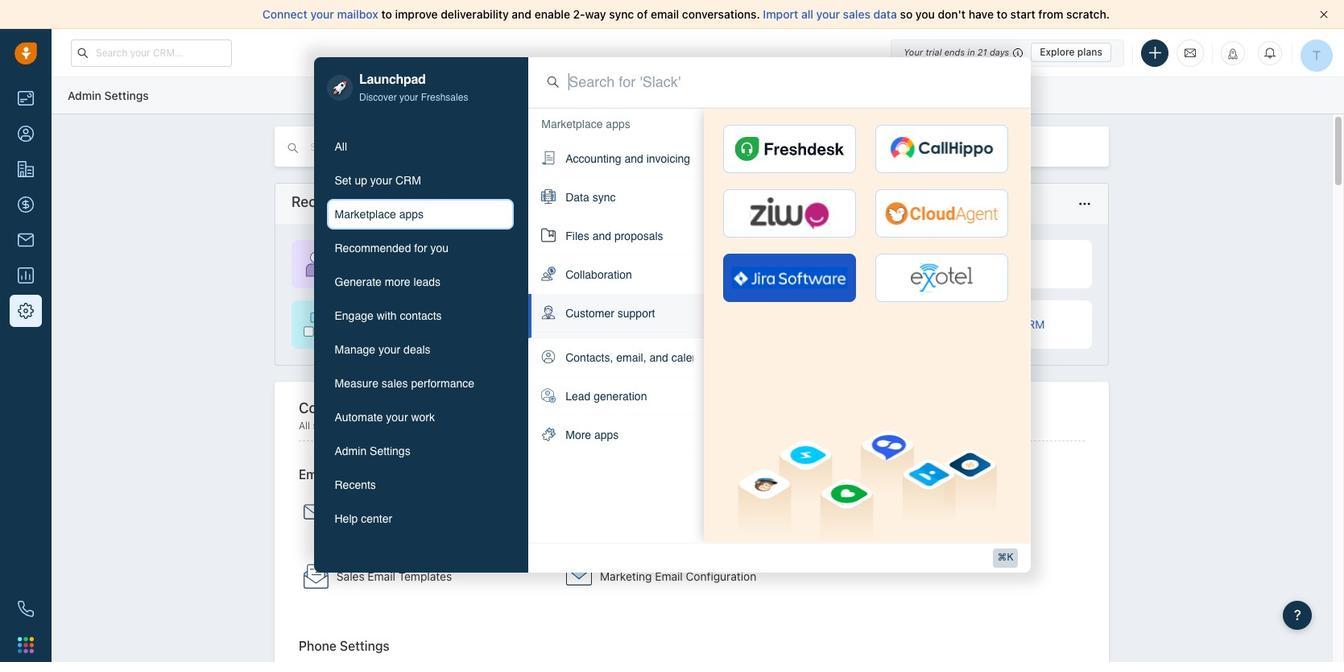 Task type: describe. For each thing, give the bounding box(es) containing it.
your trial ends in 21 days
[[904, 47, 1009, 57]]

launchpad discover your freshsales
[[359, 73, 468, 103]]

phone settings
[[299, 638, 390, 653]]

more
[[566, 428, 591, 441]]

Search for 'Slack' field
[[569, 72, 1011, 92]]

help
[[335, 512, 358, 525]]

watch
[[890, 317, 923, 331]]

manage your deals button
[[327, 334, 514, 365]]

incoming
[[337, 509, 384, 523]]

customize deal pipeline
[[619, 257, 743, 271]]

sales inside measure sales performance button
[[382, 377, 408, 390]]

work
[[411, 411, 435, 424]]

apps inside heading
[[606, 117, 630, 130]]

workflows
[[968, 257, 1022, 271]]

phone
[[299, 638, 337, 653]]

and inside communication channels all settings related to your email, phone, chat, and other communication channels
[[511, 419, 527, 431]]

have
[[969, 7, 994, 21]]

modules
[[427, 317, 471, 331]]

tab list containing all
[[327, 131, 514, 534]]

invoicing
[[647, 152, 690, 165]]

data
[[566, 191, 589, 204]]

generation
[[594, 390, 647, 403]]

1 horizontal spatial sales
[[843, 7, 871, 21]]

mailbox
[[337, 7, 378, 21]]

performance
[[411, 377, 474, 390]]

0 vertical spatial sync
[[609, 7, 634, 21]]

incoming emails link
[[295, 488, 551, 544]]

manage
[[335, 343, 375, 356]]

0 horizontal spatial admin settings
[[68, 88, 149, 102]]

deliverability
[[441, 7, 509, 21]]

collaboration
[[566, 268, 632, 281]]

customize deal pipeline link
[[562, 240, 821, 288]]

to left 'start'
[[997, 7, 1008, 21]]

2 vertical spatial settings
[[340, 638, 390, 653]]

marketplace apps button
[[327, 199, 514, 230]]

press-command-k-to-open-and-close element
[[994, 548, 1018, 568]]

plans
[[1078, 46, 1103, 58]]

related
[[352, 419, 384, 431]]

Search for a setting, like 'import' or 'website tracking' text field
[[309, 139, 632, 155]]

ends
[[945, 47, 965, 57]]

settings
[[313, 419, 349, 431]]

sync inside list of options list box
[[593, 191, 616, 204]]

automate your work
[[335, 411, 435, 424]]

automate for automate with workflows
[[890, 257, 940, 271]]

scratch.
[[1067, 7, 1110, 21]]

engage
[[335, 309, 374, 322]]

all inside communication channels all settings related to your email, phone, chat, and other communication channels
[[299, 419, 310, 431]]

what's new image
[[1228, 48, 1239, 59]]

customize
[[964, 317, 1017, 331]]

sales email templates
[[337, 569, 452, 583]]

customize
[[619, 257, 674, 271]]

in
[[968, 47, 975, 57]]

create and share email templates, track their metrics image
[[303, 564, 329, 589]]

0 horizontal spatial admin
[[68, 88, 101, 102]]

phone,
[[451, 419, 482, 431]]

more apps
[[566, 428, 619, 441]]

you inside recommended for you button
[[431, 242, 449, 255]]

your left deals
[[379, 343, 401, 356]]

connect your mailbox to improve deliverability and enable 2-way sync of email conversations. import all your sales data so you don't have to start from scratch.
[[263, 7, 1110, 21]]

1 horizontal spatial with
[[697, 317, 719, 331]]

admin settings button
[[327, 436, 514, 466]]

way
[[585, 7, 606, 21]]

set up your crm
[[335, 174, 421, 187]]

marketplace inside button
[[335, 208, 396, 221]]

and right files
[[593, 229, 611, 242]]

files
[[566, 229, 589, 242]]

data
[[874, 7, 897, 21]]

phone element
[[10, 593, 42, 625]]

up
[[355, 174, 367, 187]]

help center button
[[327, 504, 514, 534]]

trial
[[926, 47, 942, 57]]

emails
[[387, 509, 421, 523]]

admin inside button
[[335, 445, 367, 458]]

help center
[[335, 512, 392, 525]]

email right sales
[[368, 569, 395, 583]]

email, inside communication channels all settings related to your email, phone, chat, and other communication channels
[[421, 419, 448, 431]]

enable
[[535, 7, 570, 21]]

0 vertical spatial you
[[916, 7, 935, 21]]

your inside communication channels all settings related to your email, phone, chat, and other communication channels
[[398, 419, 419, 431]]

sending
[[631, 509, 673, 523]]

launchpad
[[359, 73, 426, 87]]

your down recommended for you
[[379, 257, 402, 271]]

recents
[[335, 479, 376, 491]]

marketplace apps heading inside list of options list box
[[541, 116, 630, 132]]

automate with workflows
[[890, 257, 1022, 271]]

customer support
[[566, 307, 655, 320]]

so
[[900, 7, 913, 21]]

files and proposals
[[566, 229, 663, 242]]

create
[[348, 317, 382, 331]]

your right all
[[816, 7, 840, 21]]

connect your mailbox link
[[263, 7, 381, 21]]

invite
[[348, 257, 376, 271]]

accounting and invoicing
[[566, 152, 690, 165]]

automate your work button
[[327, 402, 514, 433]]

marketplace inside list of options list box
[[541, 117, 603, 130]]

your left "work"
[[386, 411, 408, 424]]

custom
[[386, 317, 424, 331]]

engage with contacts
[[335, 309, 442, 322]]

marketing
[[600, 569, 652, 583]]

set up your crm button
[[327, 165, 514, 196]]

email sending domains
[[600, 509, 722, 523]]

proposals
[[615, 229, 663, 242]]

email up auto-forward incoming emails to the crm, create contacts from them image
[[299, 467, 331, 482]]

with for engage
[[377, 309, 397, 322]]

marketplace apps inside button
[[335, 208, 424, 221]]

measure sales performance
[[335, 377, 474, 390]]

communication channels all settings related to your email, phone, chat, and other communication channels
[[299, 400, 670, 431]]

improve
[[395, 7, 438, 21]]

create custom modules
[[348, 317, 471, 331]]

team inbox
[[864, 509, 923, 523]]

list of options list box
[[529, 108, 715, 454]]

auto-forward incoming emails to the crm, create contacts from them image
[[303, 503, 329, 529]]

respond faster to emails with a common inbox for your team image
[[830, 503, 856, 529]]

to right how
[[950, 317, 961, 331]]

explore
[[1040, 46, 1075, 58]]

and left enable
[[512, 7, 532, 21]]



Task type: locate. For each thing, give the bounding box(es) containing it.
1 horizontal spatial admin settings
[[335, 445, 411, 458]]

freshsales
[[421, 92, 468, 103]]

you right the for
[[431, 242, 449, 255]]

phone image
[[18, 601, 34, 617]]

crm right customize
[[1020, 317, 1045, 331]]

all up set in the left of the page
[[335, 140, 347, 153]]

menu
[[704, 109, 1031, 543]]

0 horizontal spatial with
[[377, 309, 397, 322]]

email sending domains link
[[558, 488, 815, 544]]

email inside 'link'
[[600, 509, 628, 523]]

all
[[335, 140, 347, 153], [299, 419, 310, 431]]

with
[[943, 257, 965, 271], [377, 309, 397, 322], [697, 317, 719, 331]]

measure
[[335, 377, 379, 390]]

to right related
[[387, 419, 396, 431]]

marketplace apps
[[541, 117, 630, 130], [541, 117, 630, 130], [335, 208, 424, 221]]

deal
[[677, 257, 699, 271]]

of
[[637, 7, 648, 21]]

settings down search your crm... text field
[[104, 88, 149, 102]]

Search your CRM... text field
[[71, 39, 232, 66]]

0 vertical spatial automate
[[890, 257, 940, 271]]

email,
[[616, 351, 646, 364], [421, 419, 448, 431]]

with for automate
[[943, 257, 965, 271]]

email, down integrate
[[616, 351, 646, 364]]

measure sales performance button
[[327, 368, 514, 399]]

domains
[[677, 509, 722, 523]]

automate inside button
[[335, 411, 383, 424]]

sync
[[609, 7, 634, 21], [593, 191, 616, 204]]

contacts,
[[566, 351, 613, 364]]

sales
[[337, 569, 365, 583]]

recommended
[[335, 242, 411, 255]]

email
[[651, 7, 679, 21]]

recents button
[[327, 470, 514, 500]]

⌘ k
[[998, 552, 1014, 563]]

apps inside button
[[399, 208, 424, 221]]

1 vertical spatial you
[[431, 242, 449, 255]]

crm for integrate apps with crm
[[722, 317, 747, 331]]

recommended for you
[[335, 242, 449, 255]]

generate more leads
[[335, 276, 441, 288]]

crm for set up your crm
[[395, 174, 421, 187]]

1 vertical spatial email,
[[421, 419, 448, 431]]

how
[[926, 317, 947, 331]]

with up calendar
[[697, 317, 719, 331]]

admin settings down related
[[335, 445, 411, 458]]

templates
[[398, 569, 452, 583]]

automate up watch on the right of the page
[[890, 257, 940, 271]]

you right so
[[916, 7, 935, 21]]

1 horizontal spatial you
[[916, 7, 935, 21]]

freshworks switcher image
[[18, 637, 34, 653]]

and left invoicing
[[625, 152, 643, 165]]

your up admin settings button
[[398, 419, 419, 431]]

email left sending
[[600, 509, 628, 523]]

email, down channels
[[421, 419, 448, 431]]

0 vertical spatial sales
[[843, 7, 871, 21]]

all
[[801, 7, 813, 21]]

leads
[[414, 276, 441, 288]]

admin down search your crm... text field
[[68, 88, 101, 102]]

tab list
[[327, 131, 514, 534]]

your
[[904, 47, 923, 57]]

communication
[[299, 400, 403, 416]]

import
[[763, 7, 798, 21]]

accounting
[[566, 152, 621, 165]]

marketplace apps inside list of options list box
[[541, 117, 630, 130]]

channels
[[629, 419, 670, 431]]

sales left 'data'
[[843, 7, 871, 21]]

2-
[[573, 7, 585, 21]]

1 vertical spatial settings
[[370, 445, 411, 458]]

your
[[310, 7, 334, 21], [816, 7, 840, 21], [400, 92, 418, 103], [370, 174, 392, 187], [379, 257, 402, 271], [379, 343, 401, 356], [386, 411, 408, 424], [398, 419, 419, 431]]

days
[[990, 47, 1009, 57]]

0 vertical spatial all
[[335, 140, 347, 153]]

crm down pipeline
[[722, 317, 747, 331]]

and
[[512, 7, 532, 21], [625, 152, 643, 165], [593, 229, 611, 242], [650, 351, 668, 364], [511, 419, 527, 431]]

admin down related
[[335, 445, 367, 458]]

all inside button
[[335, 140, 347, 153]]

1 vertical spatial sales
[[382, 377, 408, 390]]

lead generation
[[566, 390, 647, 403]]

to
[[381, 7, 392, 21], [997, 7, 1008, 21], [950, 317, 961, 331], [387, 419, 396, 431]]

0 horizontal spatial sales
[[382, 377, 408, 390]]

1 horizontal spatial all
[[335, 140, 347, 153]]

team inbox link
[[822, 488, 1079, 544]]

0 vertical spatial admin
[[68, 88, 101, 102]]

your down launchpad
[[400, 92, 418, 103]]

admin
[[68, 88, 101, 102], [335, 445, 367, 458]]

generate more leads button
[[327, 267, 514, 297]]

customer
[[566, 307, 615, 320]]

0 horizontal spatial email,
[[421, 419, 448, 431]]

your right up
[[370, 174, 392, 187]]

invite your team
[[348, 257, 431, 271]]

2 horizontal spatial crm
[[1020, 317, 1045, 331]]

sync left of
[[609, 7, 634, 21]]

manage your deals
[[335, 343, 431, 356]]

sales up automate your work
[[382, 377, 408, 390]]

your inside launchpad discover your freshsales
[[400, 92, 418, 103]]

1 vertical spatial automate
[[335, 411, 383, 424]]

0 vertical spatial email,
[[616, 351, 646, 364]]

with inside "button"
[[377, 309, 397, 322]]

automate
[[890, 257, 940, 271], [335, 411, 383, 424]]

2 horizontal spatial with
[[943, 257, 965, 271]]

all left settings
[[299, 419, 310, 431]]

1 vertical spatial all
[[299, 419, 310, 431]]

1 horizontal spatial email,
[[616, 351, 646, 364]]

1 horizontal spatial automate
[[890, 257, 940, 271]]

automate with workflows link
[[833, 240, 1092, 288]]

1 horizontal spatial crm
[[722, 317, 747, 331]]

channels
[[407, 400, 469, 416]]

0 vertical spatial admin settings
[[68, 88, 149, 102]]

generate
[[335, 276, 382, 288]]

settings inside button
[[370, 445, 411, 458]]

1 vertical spatial admin settings
[[335, 445, 411, 458]]

0 vertical spatial settings
[[104, 88, 149, 102]]

engage with contacts button
[[327, 301, 514, 331]]

1 horizontal spatial admin
[[335, 445, 367, 458]]

0 horizontal spatial automate
[[335, 411, 383, 424]]

inbox
[[895, 509, 923, 523]]

data sync
[[566, 191, 616, 204]]

admin settings down search your crm... text field
[[68, 88, 149, 102]]

to inside communication channels all settings related to your email, phone, chat, and other communication channels
[[387, 419, 396, 431]]

conversations.
[[682, 7, 760, 21]]

email, inside list of options list box
[[616, 351, 646, 364]]

send email image
[[1185, 46, 1196, 59]]

and left calendar
[[650, 351, 668, 364]]

team
[[405, 257, 431, 271]]

0 horizontal spatial you
[[431, 242, 449, 255]]

0 horizontal spatial all
[[299, 419, 310, 431]]

crm inside set up your crm button
[[395, 174, 421, 187]]

other
[[530, 419, 554, 431]]

marketplace
[[541, 117, 603, 130], [541, 117, 603, 130], [335, 208, 396, 221]]

watch how to customize crm
[[890, 317, 1045, 331]]

customize the logo, sender details, and font colors in your marketing emails image
[[566, 564, 592, 589]]

admin settings
[[68, 88, 149, 102], [335, 445, 411, 458]]

sync right data
[[593, 191, 616, 204]]

integrate
[[619, 317, 666, 331]]

recommended for you button
[[327, 233, 514, 263]]

support
[[618, 307, 655, 320]]

all button
[[327, 131, 514, 162]]

automate down measure
[[335, 411, 383, 424]]

settings down related
[[370, 445, 411, 458]]

connect
[[263, 7, 308, 21]]

1 vertical spatial admin
[[335, 445, 367, 458]]

settings right phone
[[340, 638, 390, 653]]

set
[[335, 174, 352, 187]]

sales email templates link
[[295, 548, 551, 605]]

marketplace apps heading
[[541, 116, 630, 132], [541, 116, 630, 132]]

with right engage
[[377, 309, 397, 322]]

to right mailbox
[[381, 7, 392, 21]]

0 horizontal spatial crm
[[395, 174, 421, 187]]

your left mailbox
[[310, 7, 334, 21]]

center
[[361, 512, 392, 525]]

admin settings inside button
[[335, 445, 411, 458]]

email right marketing
[[655, 569, 683, 583]]

with left workflows
[[943, 257, 965, 271]]

crm up the marketplace apps button
[[395, 174, 421, 187]]

and right the chat,
[[511, 419, 527, 431]]

create custom modules link
[[291, 300, 550, 349]]

1 vertical spatial sync
[[593, 191, 616, 204]]

automate for automate your work
[[335, 411, 383, 424]]

close image
[[1320, 10, 1328, 19]]

k
[[1007, 552, 1014, 563]]

for
[[414, 242, 427, 255]]

you
[[916, 7, 935, 21], [431, 242, 449, 255]]



Task type: vqa. For each thing, say whether or not it's contained in the screenshot.
Manage team members members
no



